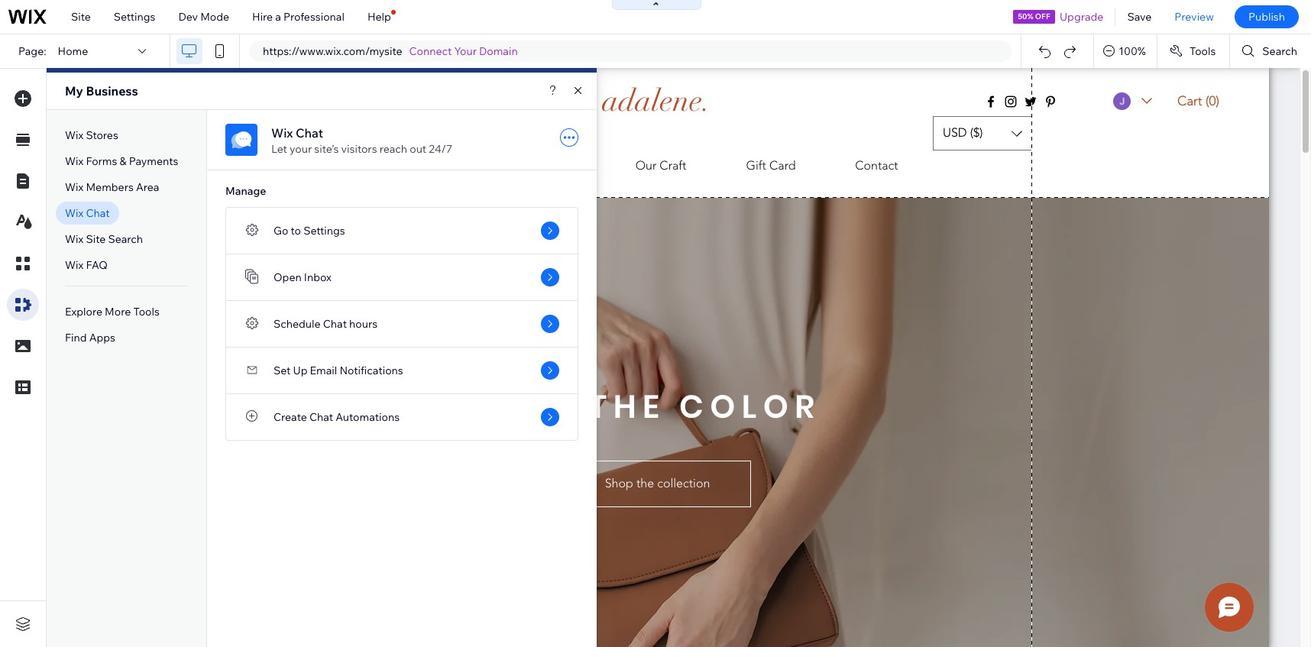Task type: describe. For each thing, give the bounding box(es) containing it.
search inside search button
[[1263, 44, 1298, 58]]

schedule chat hours
[[274, 317, 378, 331]]

automations
[[336, 410, 400, 424]]

1 vertical spatial site
[[86, 232, 106, 246]]

publish button
[[1235, 5, 1299, 28]]

connect
[[409, 44, 452, 58]]

chat for create chat automations
[[309, 410, 333, 424]]

your
[[290, 142, 312, 156]]

wix chat image
[[225, 124, 258, 156]]

preview
[[1175, 10, 1214, 24]]

manage
[[225, 184, 266, 198]]

wix forms & payments
[[65, 154, 178, 168]]

50%
[[1018, 11, 1034, 21]]

https://www.wix.com/mysite connect your domain
[[263, 44, 518, 58]]

save
[[1128, 10, 1152, 24]]

help
[[367, 10, 391, 24]]

tools button
[[1158, 34, 1230, 68]]

domain
[[479, 44, 518, 58]]

dev mode
[[178, 10, 229, 24]]

create
[[274, 410, 307, 424]]

dev
[[178, 10, 198, 24]]

hours
[[349, 317, 378, 331]]

out
[[410, 142, 427, 156]]

your
[[454, 44, 477, 58]]

let
[[271, 142, 287, 156]]

0 horizontal spatial settings
[[114, 10, 155, 24]]

hire a professional
[[252, 10, 345, 24]]

notifications
[[340, 364, 403, 378]]

search button
[[1231, 34, 1311, 68]]

chat for schedule chat hours
[[323, 317, 347, 331]]

find
[[65, 331, 87, 345]]

create chat automations
[[274, 410, 400, 424]]

off
[[1035, 11, 1051, 21]]

schedule
[[274, 317, 321, 331]]

wix members area
[[65, 180, 159, 194]]

business
[[86, 83, 138, 99]]

tools inside button
[[1190, 44, 1216, 58]]

1 vertical spatial settings
[[304, 224, 345, 238]]

100% button
[[1095, 34, 1157, 68]]

home
[[58, 44, 88, 58]]

wix stores
[[65, 128, 118, 142]]

chat for wix chat let your site's visitors reach out 24/7
[[296, 125, 323, 141]]

1 vertical spatial search
[[108, 232, 143, 246]]



Task type: vqa. For each thing, say whether or not it's contained in the screenshot.
"My Business"
yes



Task type: locate. For each thing, give the bounding box(es) containing it.
open
[[274, 271, 302, 284]]

1 vertical spatial tools
[[133, 305, 160, 319]]

0 vertical spatial site
[[71, 10, 91, 24]]

wix
[[271, 125, 293, 141], [65, 128, 84, 142], [65, 154, 84, 168], [65, 180, 84, 194], [65, 206, 84, 220], [65, 232, 84, 246], [65, 258, 84, 272]]

open inbox
[[274, 271, 332, 284]]

wix for wix chat
[[65, 206, 84, 220]]

&
[[120, 154, 127, 168]]

settings right to
[[304, 224, 345, 238]]

site
[[71, 10, 91, 24], [86, 232, 106, 246]]

stores
[[86, 128, 118, 142]]

save button
[[1116, 0, 1163, 34]]

my
[[65, 83, 83, 99]]

site up home
[[71, 10, 91, 24]]

tools down 'preview'
[[1190, 44, 1216, 58]]

forms
[[86, 154, 117, 168]]

wix left the forms
[[65, 154, 84, 168]]

site up faq
[[86, 232, 106, 246]]

payments
[[129, 154, 178, 168]]

0 vertical spatial search
[[1263, 44, 1298, 58]]

hire
[[252, 10, 273, 24]]

50% off
[[1018, 11, 1051, 21]]

wix for wix site search
[[65, 232, 84, 246]]

professional
[[284, 10, 345, 24]]

24/7
[[429, 142, 453, 156]]

0 vertical spatial tools
[[1190, 44, 1216, 58]]

100%
[[1119, 44, 1146, 58]]

faq
[[86, 258, 108, 272]]

tools
[[1190, 44, 1216, 58], [133, 305, 160, 319]]

wix chat
[[65, 206, 110, 220]]

set
[[274, 364, 291, 378]]

1 horizontal spatial search
[[1263, 44, 1298, 58]]

wix chat let your site's visitors reach out 24/7
[[271, 125, 453, 156]]

go
[[274, 224, 288, 238]]

0 horizontal spatial search
[[108, 232, 143, 246]]

visitors
[[341, 142, 377, 156]]

apps
[[89, 331, 115, 345]]

0 horizontal spatial tools
[[133, 305, 160, 319]]

inbox
[[304, 271, 332, 284]]

1 horizontal spatial tools
[[1190, 44, 1216, 58]]

email
[[310, 364, 337, 378]]

settings left dev on the top of page
[[114, 10, 155, 24]]

more
[[105, 305, 131, 319]]

chat right create
[[309, 410, 333, 424]]

upgrade
[[1060, 10, 1104, 24]]

wix up let
[[271, 125, 293, 141]]

up
[[293, 364, 308, 378]]

chat left hours
[[323, 317, 347, 331]]

find apps
[[65, 331, 115, 345]]

search
[[1263, 44, 1298, 58], [108, 232, 143, 246]]

wix inside wix chat let your site's visitors reach out 24/7
[[271, 125, 293, 141]]

chat up your
[[296, 125, 323, 141]]

wix up wix chat
[[65, 180, 84, 194]]

0 vertical spatial settings
[[114, 10, 155, 24]]

wix for wix members area
[[65, 180, 84, 194]]

wix for wix faq
[[65, 258, 84, 272]]

https://www.wix.com/mysite
[[263, 44, 402, 58]]

wix faq
[[65, 258, 108, 272]]

explore
[[65, 305, 102, 319]]

wix site search
[[65, 232, 143, 246]]

search down publish
[[1263, 44, 1298, 58]]

site's
[[314, 142, 339, 156]]

wix for wix forms & payments
[[65, 154, 84, 168]]

wix left faq
[[65, 258, 84, 272]]

members
[[86, 180, 134, 194]]

chat inside wix chat let your site's visitors reach out 24/7
[[296, 125, 323, 141]]

wix up wix site search
[[65, 206, 84, 220]]

my business
[[65, 83, 138, 99]]

a
[[275, 10, 281, 24]]

wix up wix faq
[[65, 232, 84, 246]]

wix left stores
[[65, 128, 84, 142]]

set up email notifications
[[274, 364, 403, 378]]

mode
[[200, 10, 229, 24]]

area
[[136, 180, 159, 194]]

1 horizontal spatial settings
[[304, 224, 345, 238]]

explore more tools
[[65, 305, 160, 319]]

wix for wix chat let your site's visitors reach out 24/7
[[271, 125, 293, 141]]

wix for wix stores
[[65, 128, 84, 142]]

search down wix chat
[[108, 232, 143, 246]]

settings
[[114, 10, 155, 24], [304, 224, 345, 238]]

publish
[[1249, 10, 1285, 24]]

tools right 'more' on the left top of page
[[133, 305, 160, 319]]

chat for wix chat
[[86, 206, 110, 220]]

preview button
[[1163, 0, 1226, 34]]

reach
[[380, 142, 407, 156]]

chat up wix site search
[[86, 206, 110, 220]]

go to settings
[[274, 224, 345, 238]]

chat
[[296, 125, 323, 141], [86, 206, 110, 220], [323, 317, 347, 331], [309, 410, 333, 424]]

to
[[291, 224, 301, 238]]



